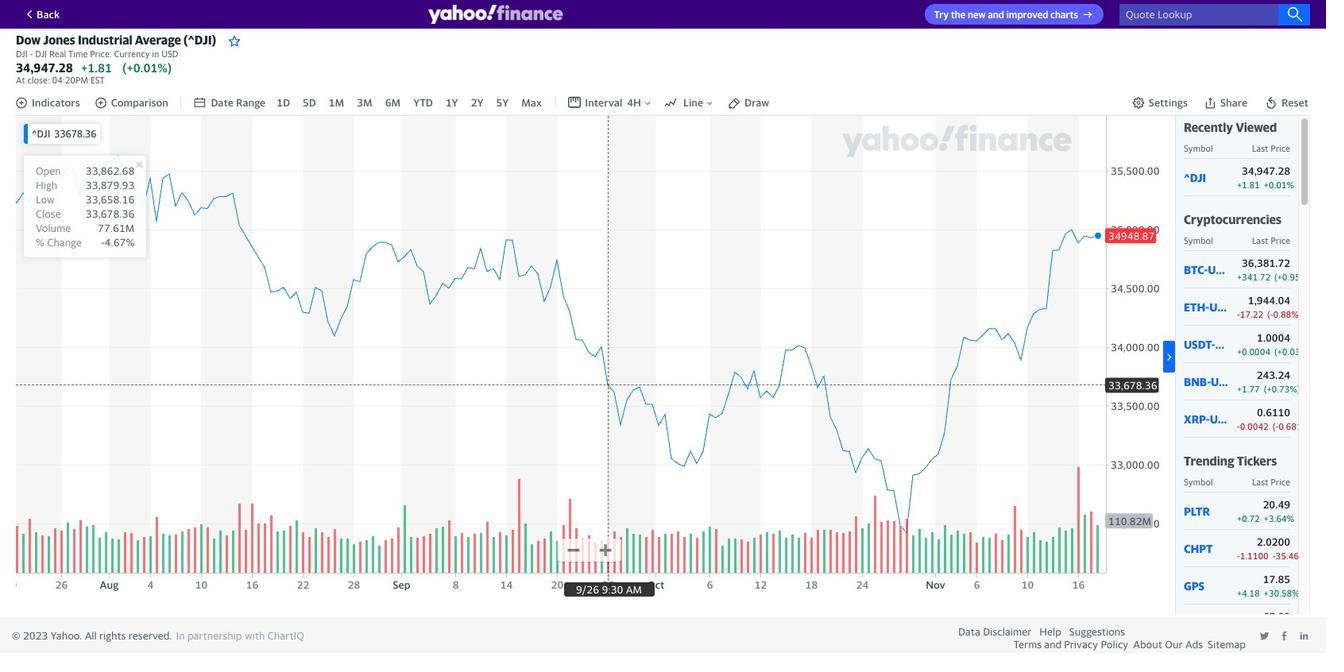 Task type: locate. For each thing, give the bounding box(es) containing it.
2 symbol from the top
[[1184, 235, 1214, 246]]

change
[[47, 236, 82, 249]]

9:30
[[602, 584, 624, 596]]

price up "20.49"
[[1271, 477, 1291, 487]]

- right chpt link at the bottom of page
[[1238, 551, 1241, 561]]

xrp-
[[1184, 412, 1210, 426]]

0 vertical spatial 34,947.28
[[16, 60, 73, 75]]

2 vertical spatial last
[[1253, 477, 1269, 487]]

9/26 9:30 am
[[576, 584, 642, 596]]

reset button
[[1264, 95, 1311, 111]]

xrp-usd link
[[1184, 412, 1232, 426]]

terms link
[[1014, 638, 1042, 651]]

last price
[[1253, 143, 1291, 153], [1253, 235, 1291, 246], [1253, 477, 1291, 487]]

+0.0004
[[1238, 347, 1271, 357]]

follow on facebook image
[[1280, 631, 1290, 642]]

cryptocurrencies link
[[1184, 212, 1282, 227]]

-
[[30, 49, 33, 59], [101, 236, 105, 249], [1238, 309, 1241, 320], [1238, 421, 1241, 432], [1238, 551, 1241, 561], [1273, 551, 1276, 561]]

1 symbol from the top
[[1184, 143, 1214, 153]]

usd for usdt-
[[1216, 338, 1238, 351]]

2 last from the top
[[1253, 235, 1269, 246]]

1 vertical spatial price
[[1271, 235, 1291, 246]]

- inside '1,944.04 -17.22 (-0.88%)'
[[1238, 309, 1241, 320]]

usd for bnb-
[[1212, 375, 1233, 388]]

- for 0.6110
[[1238, 421, 1241, 432]]

2 last price from the top
[[1253, 235, 1291, 246]]

line button
[[665, 96, 715, 109]]

1,944.04 -17.22 (-0.88%)
[[1238, 294, 1302, 320]]

36,381.72
[[1243, 257, 1291, 270]]

+1.81 down dji - dji real time price. currency in usd at the top left
[[81, 60, 112, 75]]

(+0.0371%)
[[1275, 347, 1322, 357]]

settings
[[1149, 96, 1188, 109]]

17.22
[[1241, 309, 1264, 320]]

- right eth-usd link
[[1238, 309, 1241, 320]]

try
[[935, 9, 949, 21]]

0 vertical spatial (-
[[1268, 309, 1274, 320]]

0 vertical spatial price
[[1271, 143, 1291, 153]]

- inside 0.6110 -0.0042 (-0.6817%)
[[1238, 421, 1241, 432]]

1 last from the top
[[1253, 143, 1269, 153]]

^dji
[[32, 128, 50, 140], [1184, 171, 1207, 184]]

price up 36,381.72
[[1271, 235, 1291, 246]]

real
[[49, 49, 66, 59]]

34,947.28 for 34,947.28 +1.81
[[16, 60, 73, 75]]

last price for cryptocurrencies
[[1253, 235, 1291, 246]]

jones
[[43, 33, 75, 47]]

3 last price from the top
[[1253, 477, 1291, 487]]

0 vertical spatial ^dji
[[32, 128, 50, 140]]

average
[[135, 33, 181, 47]]

close:
[[27, 75, 50, 85]]

industrial
[[78, 33, 132, 47]]

help
[[1040, 626, 1062, 638]]

(-
[[1268, 309, 1274, 320], [1273, 421, 1279, 432]]

price for trending tickers
[[1271, 477, 1291, 487]]

0 horizontal spatial ^dji
[[32, 128, 50, 140]]

3m button
[[356, 95, 374, 111]]

+1.81 inside 34,947.28 +1.81 +0.01%
[[1238, 180, 1261, 190]]

0 horizontal spatial dji
[[16, 49, 28, 59]]

^dji down indicators button
[[32, 128, 50, 140]]

last for recently viewed
[[1253, 143, 1269, 153]]

^dji down recently
[[1184, 171, 1207, 184]]

tickers
[[1237, 454, 1278, 468]]

2 vertical spatial price
[[1271, 477, 1291, 487]]

1y button
[[444, 95, 460, 111]]

1d
[[277, 96, 290, 109]]

1 vertical spatial 34,947.28
[[1242, 165, 1291, 177]]

+3.64%
[[1265, 514, 1295, 524]]

1 horizontal spatial and
[[1045, 638, 1062, 651]]

(- down 1,944.04 on the top of the page
[[1268, 309, 1274, 320]]

3 last from the top
[[1253, 477, 1269, 487]]

yahoo.
[[51, 630, 82, 642]]

usd for xrp-
[[1210, 412, 1232, 426]]

and right the 'terms' link
[[1045, 638, 1062, 651]]

34,947.28 up +0.01%
[[1242, 165, 1291, 177]]

5y
[[496, 96, 509, 109]]

0 vertical spatial +1.81
[[81, 60, 112, 75]]

1 horizontal spatial dji
[[35, 49, 47, 59]]

- right xrp-usd
[[1238, 421, 1241, 432]]

0 horizontal spatial 34,947.28
[[16, 60, 73, 75]]

pltr link
[[1184, 504, 1230, 518]]

symbol up "btc-"
[[1184, 235, 1214, 246]]

1 price from the top
[[1271, 143, 1291, 153]]

1 vertical spatial last
[[1253, 235, 1269, 246]]

data
[[959, 626, 981, 638]]

1 vertical spatial +1.81
[[1238, 180, 1261, 190]]

0 horizontal spatial and
[[988, 9, 1005, 21]]

trending
[[1184, 454, 1235, 468]]

243.24
[[1257, 369, 1291, 382]]

last up 36,381.72
[[1253, 235, 1269, 246]]

34,947.28 +1.81
[[16, 60, 112, 75]]

1 last price from the top
[[1253, 143, 1291, 153]]

0 vertical spatial last price
[[1253, 143, 1291, 153]]

and right new
[[988, 9, 1005, 21]]

6m button
[[384, 95, 402, 111]]

last down "viewed" at the top right of the page
[[1253, 143, 1269, 153]]

sitemap
[[1208, 638, 1246, 651]]

^dji inside right column element
[[1184, 171, 1207, 184]]

1 vertical spatial symbol
[[1184, 235, 1214, 246]]

viewed
[[1236, 120, 1278, 134]]

dji left real
[[35, 49, 47, 59]]

^dji link
[[1184, 171, 1230, 184]]

0 horizontal spatial +1.81
[[81, 60, 112, 75]]

follow on linkedin image
[[1300, 631, 1310, 642]]

xrp-usd
[[1184, 412, 1232, 426]]

2 vertical spatial symbol
[[1184, 477, 1214, 487]]

chart toolbar toolbar
[[15, 88, 1311, 116]]

33678.36
[[54, 128, 96, 140]]

- down 77.61m
[[101, 236, 105, 249]]

bnb-
[[1184, 375, 1212, 388]]

(- inside 0.6110 -0.0042 (-0.6817%)
[[1273, 421, 1279, 432]]

last price down "viewed" at the top right of the page
[[1253, 143, 1291, 153]]

symbol
[[1184, 143, 1214, 153], [1184, 235, 1214, 246], [1184, 477, 1214, 487]]

1 horizontal spatial ^dji
[[1184, 171, 1207, 184]]

- for dji
[[30, 49, 33, 59]]

1 horizontal spatial +1.81
[[1238, 180, 1261, 190]]

price for recently viewed
[[1271, 143, 1291, 153]]

+1.81
[[81, 60, 112, 75], [1238, 180, 1261, 190]]

est
[[91, 75, 105, 85]]

4.67%
[[105, 236, 135, 249]]

- down dow
[[30, 49, 33, 59]]

price.
[[90, 49, 112, 59]]

ytd button
[[412, 95, 435, 111]]

date range
[[211, 96, 266, 109]]

usd for btc-
[[1208, 263, 1230, 276]]

1 vertical spatial (-
[[1273, 421, 1279, 432]]

close
[[36, 208, 61, 220]]

(^dji)
[[184, 33, 216, 47]]

max button
[[520, 95, 544, 111]]

1 horizontal spatial 34,947.28
[[1242, 165, 1291, 177]]

(- inside '1,944.04 -17.22 (-0.88%)'
[[1268, 309, 1274, 320]]

with
[[245, 630, 265, 642]]

5y button
[[495, 95, 511, 111]]

(+0.01%) at close:  04:20pm est
[[16, 60, 172, 85]]

1 vertical spatial last price
[[1253, 235, 1291, 246]]

0 vertical spatial last
[[1253, 143, 1269, 153]]

max
[[522, 96, 542, 109]]

symbol for cryptocurrencies
[[1184, 235, 1214, 246]]

34,947.28 inside 34,947.28 +1.81 +0.01%
[[1242, 165, 1291, 177]]

price down "viewed" at the top right of the page
[[1271, 143, 1291, 153]]

+30.58%
[[1265, 588, 1300, 599]]

and
[[988, 9, 1005, 21], [1045, 638, 1062, 651]]

bnb-usd link
[[1184, 375, 1233, 388]]

0 vertical spatial and
[[988, 9, 1005, 21]]

2 vertical spatial last price
[[1253, 477, 1291, 487]]

1 vertical spatial ^dji
[[1184, 171, 1207, 184]]

^dji for ^dji
[[1184, 171, 1207, 184]]

try the new and improved charts
[[935, 9, 1079, 21]]

data disclaimer link
[[959, 626, 1032, 638]]

at
[[16, 75, 25, 85]]

3 symbol from the top
[[1184, 477, 1214, 487]]

1 vertical spatial and
[[1045, 638, 1062, 651]]

last price up "20.49"
[[1253, 477, 1291, 487]]

(- down 0.6110
[[1273, 421, 1279, 432]]

3 price from the top
[[1271, 477, 1291, 487]]

2 price from the top
[[1271, 235, 1291, 246]]

symbol down recently
[[1184, 143, 1214, 153]]

04:20pm
[[52, 75, 88, 85]]

33,658.16
[[86, 193, 135, 206]]

dji down dow
[[16, 49, 28, 59]]

low
[[36, 193, 54, 206]]

disclaimer
[[983, 626, 1032, 638]]

recently viewed
[[1184, 120, 1278, 134]]

34,947.28 for 34,947.28 +1.81 +0.01%
[[1242, 165, 1291, 177]]

search image
[[1288, 6, 1304, 22]]

follow on twitter image
[[1260, 631, 1270, 642]]

+1.81 left +0.01%
[[1238, 180, 1261, 190]]

symbol for recently viewed
[[1184, 143, 1214, 153]]

20.49 +0.72 +3.64%
[[1238, 499, 1295, 524]]

last price up 36,381.72
[[1253, 235, 1291, 246]]

- for 2.0200
[[1238, 551, 1241, 561]]

dji
[[16, 49, 28, 59], [35, 49, 47, 59]]

last for cryptocurrencies
[[1253, 235, 1269, 246]]

0 vertical spatial symbol
[[1184, 143, 1214, 153]]

34,947.28 down real
[[16, 60, 73, 75]]

last down tickers
[[1253, 477, 1269, 487]]

1,944.04
[[1249, 294, 1291, 307]]

symbol down trending
[[1184, 477, 1214, 487]]



Task type: describe. For each thing, give the bounding box(es) containing it.
reset
[[1282, 96, 1309, 109]]

2023
[[23, 630, 48, 642]]

am
[[626, 584, 642, 596]]

✕
[[136, 159, 143, 169]]

rights
[[99, 630, 126, 642]]

(+0.95%)
[[1275, 272, 1311, 282]]

back
[[37, 8, 60, 20]]

show more image
[[1164, 351, 1176, 363]]

yahoo finance logo image
[[428, 5, 563, 24]]

settings button
[[1133, 96, 1188, 109]]

btc-usd link
[[1184, 263, 1230, 276]]

usd for eth-
[[1210, 300, 1232, 314]]

9/26
[[576, 584, 599, 596]]

36,381.72 +341.72 (+0.95%)
[[1238, 257, 1311, 282]]

interval
[[585, 96, 623, 109]]

5d button
[[301, 95, 318, 111]]

price for cryptocurrencies
[[1271, 235, 1291, 246]]

right column element
[[1176, 116, 1322, 653]]

1.1100
[[1241, 551, 1269, 561]]

2y button
[[470, 95, 485, 111]]

1m
[[329, 96, 344, 109]]

privacy
[[1065, 638, 1099, 651]]

Quote Lookup text field
[[1120, 4, 1311, 25]]

+1.81 for 34,947.28 +1.81
[[81, 60, 112, 75]]

0.6817%)
[[1279, 421, 1318, 432]]

0.0042
[[1241, 421, 1269, 432]]

33,678.36
[[86, 208, 135, 220]]

+1.81 for 34,947.28 +1.81 +0.01%
[[1238, 180, 1261, 190]]

symbol for trending tickers
[[1184, 477, 1214, 487]]

last for trending tickers
[[1253, 477, 1269, 487]]

cryptocurrencies
[[1184, 212, 1282, 227]]

try the new and improved charts button
[[925, 4, 1104, 25]]

about
[[1134, 638, 1163, 651]]

1m button
[[327, 95, 346, 111]]

in
[[152, 49, 159, 59]]

pltr
[[1184, 504, 1211, 518]]

eth-usd
[[1184, 300, 1232, 314]]

dow jones industrial average (^dji)
[[16, 33, 216, 47]]

range
[[236, 96, 266, 109]]

usdt-
[[1184, 338, 1216, 351]]

improved
[[1007, 9, 1049, 21]]

-4.67%
[[101, 236, 135, 249]]

20.49
[[1264, 499, 1291, 511]]

+1.77
[[1238, 384, 1261, 394]]

eth-
[[1184, 300, 1210, 314]]

^dji for ^dji 33678.36
[[32, 128, 50, 140]]

+0.72
[[1238, 514, 1261, 524]]

% change
[[36, 236, 82, 249]]

ads
[[1186, 638, 1204, 651]]

all
[[85, 630, 97, 642]]

33,862.68
[[86, 165, 135, 177]]

- down 2.0200
[[1273, 551, 1276, 561]]

interval 4h
[[585, 96, 642, 109]]

67.89
[[1264, 611, 1291, 623]]

last price for trending tickers
[[1253, 477, 1291, 487]]

5d
[[303, 96, 316, 109]]

4h
[[627, 96, 642, 109]]

nav element
[[193, 95, 544, 111]]

eth-usd link
[[1184, 300, 1232, 314]]

high
[[36, 179, 57, 192]]

+4.18
[[1238, 588, 1261, 599]]

gps link
[[1184, 579, 1230, 593]]

usdt-usd link
[[1184, 338, 1238, 351]]

date range button
[[193, 96, 266, 109]]

currency
[[114, 49, 150, 59]]

indicators button
[[15, 96, 80, 109]]

btc-
[[1184, 263, 1208, 276]]

policy
[[1101, 638, 1129, 651]]

35.46%
[[1276, 551, 1307, 561]]

date
[[211, 96, 234, 109]]

share button
[[1203, 95, 1250, 111]]

recently viewed link
[[1184, 120, 1278, 134]]

© 2023 yahoo. all rights reserved. in partnership with chartiq
[[12, 630, 304, 642]]

2 dji from the left
[[35, 49, 47, 59]]

+0.01%
[[1265, 180, 1295, 190]]

0.6110
[[1258, 406, 1291, 419]]

17.85
[[1264, 573, 1291, 586]]

1 dji from the left
[[16, 49, 28, 59]]

(- for xrp-usd
[[1273, 421, 1279, 432]]

volume
[[36, 222, 71, 235]]

data disclaimer help suggestions terms and privacy policy about our ads sitemap
[[959, 626, 1246, 651]]

suggestions
[[1070, 626, 1126, 638]]

reserved.
[[129, 630, 172, 642]]

and inside data disclaimer help suggestions terms and privacy policy about our ads sitemap
[[1045, 638, 1062, 651]]

3m
[[357, 96, 373, 109]]

%
[[36, 236, 44, 249]]

chpt link
[[1184, 542, 1230, 555]]

1.0004
[[1258, 332, 1291, 344]]

- for 1,944.04
[[1238, 309, 1241, 320]]

and inside button
[[988, 9, 1005, 21]]

dow
[[16, 33, 41, 47]]

back button
[[16, 5, 66, 24]]

1y
[[446, 96, 458, 109]]

(+0.73%)
[[1265, 384, 1301, 394]]

privacy policy link
[[1065, 638, 1129, 651]]

gps
[[1184, 579, 1205, 593]]

(- for eth-usd
[[1268, 309, 1274, 320]]

in
[[176, 630, 185, 642]]

the
[[951, 9, 966, 21]]

indicators
[[32, 96, 80, 109]]

last price for recently viewed
[[1253, 143, 1291, 153]]

line
[[684, 96, 704, 109]]



Task type: vqa. For each thing, say whether or not it's contained in the screenshot.
micro at the top left of the page
no



